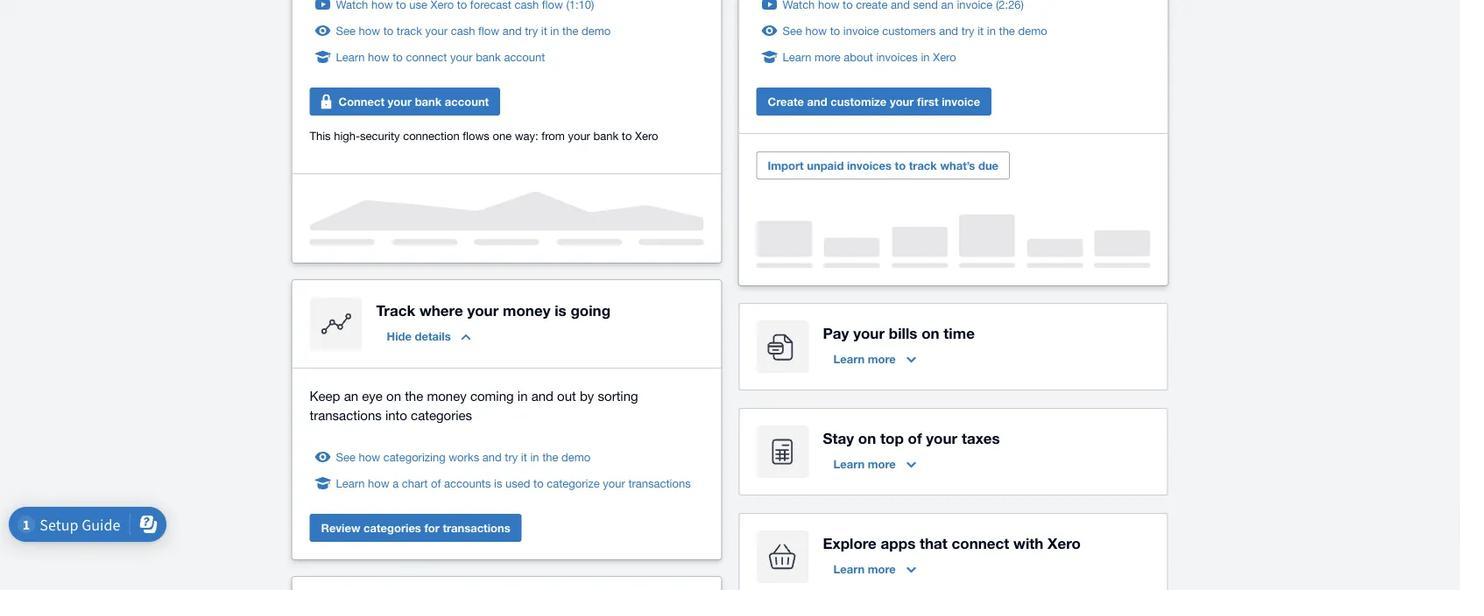 Task type: locate. For each thing, give the bounding box(es) containing it.
hide details button
[[376, 322, 481, 350]]

and right works
[[482, 450, 502, 464]]

categories right into
[[411, 407, 472, 423]]

connect
[[339, 95, 385, 108]]

bills
[[889, 324, 918, 342]]

your left first
[[890, 95, 914, 108]]

2 vertical spatial transactions
[[443, 521, 510, 535]]

2 horizontal spatial on
[[922, 324, 940, 342]]

learn up create
[[783, 50, 812, 64]]

in right customers
[[987, 24, 996, 37]]

learn more down 'explore'
[[834, 562, 896, 576]]

to right used
[[534, 477, 544, 490]]

0 horizontal spatial account
[[445, 95, 489, 108]]

out
[[557, 388, 576, 403]]

time
[[944, 324, 975, 342]]

and right customers
[[939, 24, 958, 37]]

money left coming
[[427, 388, 467, 403]]

taxes
[[962, 429, 1000, 447]]

invoice
[[843, 24, 879, 37], [942, 95, 980, 108]]

high-
[[334, 129, 360, 142]]

learn more button for apps
[[823, 555, 927, 583]]

invoices
[[876, 50, 918, 64], [847, 159, 892, 172]]

transactions
[[310, 407, 382, 423], [628, 477, 691, 490], [443, 521, 510, 535]]

see for see how categorizing works and try it in the demo
[[336, 450, 356, 464]]

review categories for transactions button
[[310, 514, 522, 542]]

0 vertical spatial on
[[922, 324, 940, 342]]

your left the cash
[[425, 24, 448, 37]]

0 vertical spatial bank
[[476, 50, 501, 64]]

0 vertical spatial invoices
[[876, 50, 918, 64]]

is
[[555, 301, 567, 319], [494, 477, 502, 490]]

0 vertical spatial connect
[[406, 50, 447, 64]]

3 learn more button from the top
[[823, 555, 927, 583]]

how for see how to track your cash flow and try it in the demo
[[359, 24, 380, 37]]

1 vertical spatial is
[[494, 477, 502, 490]]

bills icon image
[[756, 321, 809, 373]]

keep an eye on the money coming in and out by sorting transactions into categories
[[310, 388, 638, 423]]

0 horizontal spatial on
[[386, 388, 401, 403]]

1 horizontal spatial transactions
[[443, 521, 510, 535]]

2 horizontal spatial transactions
[[628, 477, 691, 490]]

0 vertical spatial invoice
[[843, 24, 879, 37]]

hide
[[387, 329, 412, 343]]

to
[[383, 24, 394, 37], [830, 24, 840, 37], [393, 50, 403, 64], [622, 129, 632, 142], [895, 159, 906, 172], [534, 477, 544, 490]]

explore
[[823, 534, 877, 552]]

and
[[503, 24, 522, 37], [939, 24, 958, 37], [807, 95, 828, 108], [531, 388, 554, 403], [482, 450, 502, 464]]

money inside keep an eye on the money coming in and out by sorting transactions into categories
[[427, 388, 467, 403]]

1 vertical spatial categories
[[364, 521, 421, 535]]

learn how to connect your bank account
[[336, 50, 545, 64]]

invoices right unpaid
[[847, 159, 892, 172]]

1 horizontal spatial on
[[858, 429, 876, 447]]

bank up connection
[[415, 95, 442, 108]]

your right connect
[[388, 95, 412, 108]]

2 vertical spatial learn more button
[[823, 555, 927, 583]]

1 learn more from the top
[[834, 352, 896, 366]]

0 horizontal spatial is
[[494, 477, 502, 490]]

1 vertical spatial on
[[386, 388, 401, 403]]

first
[[917, 95, 939, 108]]

xero
[[933, 50, 956, 64], [635, 129, 658, 142], [1048, 534, 1081, 552]]

this
[[310, 129, 331, 142]]

learn how a chart of accounts is used to categorize your transactions link
[[336, 475, 691, 492]]

invoices preview bar graph image
[[756, 215, 1151, 268]]

see how categorizing works and try it in the demo
[[336, 450, 591, 464]]

track up learn how to connect your bank account
[[397, 24, 422, 37]]

pay your bills on time
[[823, 324, 975, 342]]

2 vertical spatial xero
[[1048, 534, 1081, 552]]

and right create
[[807, 95, 828, 108]]

account up flows
[[445, 95, 489, 108]]

money left 'going'
[[503, 301, 551, 319]]

your inside 'button'
[[890, 95, 914, 108]]

1 horizontal spatial connect
[[952, 534, 1009, 552]]

of right top
[[908, 429, 922, 447]]

see up create
[[783, 24, 802, 37]]

learn more
[[834, 352, 896, 366], [834, 457, 896, 471], [834, 562, 896, 576]]

taxes icon image
[[756, 426, 809, 478]]

this high-security connection flows one way: from your bank to xero
[[310, 129, 658, 142]]

coming
[[470, 388, 514, 403]]

track left what's
[[909, 159, 937, 172]]

connect
[[406, 50, 447, 64], [952, 534, 1009, 552]]

track money icon image
[[310, 298, 362, 350]]

review categories for transactions
[[321, 521, 510, 535]]

try
[[525, 24, 538, 37], [962, 24, 975, 37], [505, 450, 518, 464]]

track
[[397, 24, 422, 37], [909, 159, 937, 172]]

learn
[[336, 50, 365, 64], [783, 50, 812, 64], [834, 352, 865, 366], [834, 457, 865, 471], [336, 477, 365, 490], [834, 562, 865, 576]]

2 horizontal spatial xero
[[1048, 534, 1081, 552]]

2 vertical spatial on
[[858, 429, 876, 447]]

is left 'going'
[[555, 301, 567, 319]]

0 horizontal spatial money
[[427, 388, 467, 403]]

learn how a chart of accounts is used to categorize your transactions
[[336, 477, 691, 490]]

categories inside button
[[364, 521, 421, 535]]

1 vertical spatial xero
[[635, 129, 658, 142]]

on
[[922, 324, 940, 342], [386, 388, 401, 403], [858, 429, 876, 447]]

0 horizontal spatial connect
[[406, 50, 447, 64]]

bank
[[476, 50, 501, 64], [415, 95, 442, 108], [594, 129, 619, 142]]

track inside button
[[909, 159, 937, 172]]

import unpaid invoices to track what's due
[[768, 159, 999, 172]]

learn more button down top
[[823, 450, 927, 478]]

bank down the 'flow'
[[476, 50, 501, 64]]

0 vertical spatial learn more button
[[823, 345, 927, 373]]

connect up connect your bank account
[[406, 50, 447, 64]]

it up used
[[521, 450, 527, 464]]

more down top
[[868, 457, 896, 471]]

account
[[504, 50, 545, 64], [445, 95, 489, 108]]

see how categorizing works and try it in the demo link
[[336, 449, 591, 466]]

and left out
[[531, 388, 554, 403]]

learn more down stay
[[834, 457, 896, 471]]

to up learn more about invoices in xero
[[830, 24, 840, 37]]

categories inside keep an eye on the money coming in and out by sorting transactions into categories
[[411, 407, 472, 423]]

on for the
[[386, 388, 401, 403]]

the
[[562, 24, 578, 37], [999, 24, 1015, 37], [405, 388, 423, 403], [542, 450, 558, 464]]

your right categorize
[[603, 477, 625, 490]]

transactions inside button
[[443, 521, 510, 535]]

1 vertical spatial learn more button
[[823, 450, 927, 478]]

on left top
[[858, 429, 876, 447]]

invoice right first
[[942, 95, 980, 108]]

0 vertical spatial learn more
[[834, 352, 896, 366]]

flow
[[478, 24, 499, 37]]

more
[[815, 50, 841, 64], [868, 352, 896, 366], [868, 457, 896, 471], [868, 562, 896, 576]]

top
[[880, 429, 904, 447]]

1 vertical spatial money
[[427, 388, 467, 403]]

transactions down an
[[310, 407, 382, 423]]

customize
[[831, 95, 887, 108]]

0 vertical spatial xero
[[933, 50, 956, 64]]

on right bills
[[922, 324, 940, 342]]

1 vertical spatial connect
[[952, 534, 1009, 552]]

track where your money is going
[[376, 301, 611, 319]]

0 horizontal spatial of
[[431, 477, 441, 490]]

1 vertical spatial invoice
[[942, 95, 980, 108]]

one
[[493, 129, 512, 142]]

in
[[550, 24, 559, 37], [987, 24, 996, 37], [921, 50, 930, 64], [518, 388, 528, 403], [530, 450, 539, 464]]

see
[[336, 24, 356, 37], [783, 24, 802, 37], [336, 450, 356, 464]]

1 vertical spatial learn more
[[834, 457, 896, 471]]

in right the 'flow'
[[550, 24, 559, 37]]

explore apps that connect with xero
[[823, 534, 1081, 552]]

of right chart
[[431, 477, 441, 490]]

learn more down pay on the right bottom
[[834, 352, 896, 366]]

learn more button
[[823, 345, 927, 373], [823, 450, 927, 478], [823, 555, 927, 583]]

0 vertical spatial transactions
[[310, 407, 382, 423]]

learn down pay on the right bottom
[[834, 352, 865, 366]]

see down an
[[336, 450, 356, 464]]

0 vertical spatial track
[[397, 24, 422, 37]]

on inside keep an eye on the money coming in and out by sorting transactions into categories
[[386, 388, 401, 403]]

demo
[[582, 24, 611, 37], [1018, 24, 1047, 37], [562, 450, 591, 464]]

0 vertical spatial is
[[555, 301, 567, 319]]

to right from
[[622, 129, 632, 142]]

of
[[908, 429, 922, 447], [431, 477, 441, 490]]

more down pay your bills on time
[[868, 352, 896, 366]]

apps
[[881, 534, 916, 552]]

way:
[[515, 129, 538, 142]]

more down apps
[[868, 562, 896, 576]]

1 horizontal spatial xero
[[933, 50, 956, 64]]

it right the 'flow'
[[541, 24, 547, 37]]

xero for learn more about invoices in xero
[[933, 50, 956, 64]]

try right the 'flow'
[[525, 24, 538, 37]]

2 vertical spatial learn more
[[834, 562, 896, 576]]

see up connect
[[336, 24, 356, 37]]

0 vertical spatial categories
[[411, 407, 472, 423]]

try up learn how a chart of accounts is used to categorize your transactions
[[505, 450, 518, 464]]

0 horizontal spatial transactions
[[310, 407, 382, 423]]

invoices inside the 'import unpaid invoices to track what's due' button
[[847, 159, 892, 172]]

invoice up about
[[843, 24, 879, 37]]

learn more button down pay your bills on time
[[823, 345, 927, 373]]

money
[[503, 301, 551, 319], [427, 388, 467, 403]]

1 horizontal spatial account
[[504, 50, 545, 64]]

1 learn more button from the top
[[823, 345, 927, 373]]

bank right from
[[594, 129, 619, 142]]

0 horizontal spatial track
[[397, 24, 422, 37]]

account inside button
[[445, 95, 489, 108]]

2 learn more button from the top
[[823, 450, 927, 478]]

from
[[542, 129, 565, 142]]

2 learn more from the top
[[834, 457, 896, 471]]

invoices down customers
[[876, 50, 918, 64]]

2 horizontal spatial bank
[[594, 129, 619, 142]]

transactions right for
[[443, 521, 510, 535]]

used
[[506, 477, 530, 490]]

how for learn how a chart of accounts is used to categorize your transactions
[[368, 477, 390, 490]]

learn more button down apps
[[823, 555, 927, 583]]

to left what's
[[895, 159, 906, 172]]

more for your
[[868, 352, 896, 366]]

1 horizontal spatial invoice
[[942, 95, 980, 108]]

account down see how to track your cash flow and try it in the demo link
[[504, 50, 545, 64]]

3 learn more from the top
[[834, 562, 896, 576]]

1 vertical spatial invoices
[[847, 159, 892, 172]]

in right coming
[[518, 388, 528, 403]]

how for see how categorizing works and try it in the demo
[[359, 450, 380, 464]]

is left used
[[494, 477, 502, 490]]

your down the cash
[[450, 50, 473, 64]]

transactions right categorize
[[628, 477, 691, 490]]

1 vertical spatial of
[[431, 477, 441, 490]]

pay
[[823, 324, 849, 342]]

your
[[425, 24, 448, 37], [450, 50, 473, 64], [388, 95, 412, 108], [890, 95, 914, 108], [568, 129, 590, 142], [467, 301, 499, 319], [853, 324, 885, 342], [926, 429, 958, 447], [603, 477, 625, 490]]

1 horizontal spatial track
[[909, 159, 937, 172]]

connect for your
[[406, 50, 447, 64]]

eye
[[362, 388, 383, 403]]

0 vertical spatial money
[[503, 301, 551, 319]]

categories left for
[[364, 521, 421, 535]]

invoices inside learn more about invoices in xero link
[[876, 50, 918, 64]]

learn more for apps
[[834, 562, 896, 576]]

0 horizontal spatial bank
[[415, 95, 442, 108]]

1 vertical spatial account
[[445, 95, 489, 108]]

1 horizontal spatial of
[[908, 429, 922, 447]]

how
[[359, 24, 380, 37], [805, 24, 827, 37], [368, 50, 390, 64], [359, 450, 380, 464], [368, 477, 390, 490]]

import
[[768, 159, 804, 172]]

and inside keep an eye on the money coming in and out by sorting transactions into categories
[[531, 388, 554, 403]]

1 vertical spatial track
[[909, 159, 937, 172]]

try right customers
[[962, 24, 975, 37]]

on for time
[[922, 324, 940, 342]]

categories
[[411, 407, 472, 423], [364, 521, 421, 535]]

to inside button
[[895, 159, 906, 172]]

1 horizontal spatial money
[[503, 301, 551, 319]]

learn down 'explore'
[[834, 562, 865, 576]]

on up into
[[386, 388, 401, 403]]

details
[[415, 329, 451, 343]]

review
[[321, 521, 360, 535]]

1 vertical spatial bank
[[415, 95, 442, 108]]

it right customers
[[978, 24, 984, 37]]

connect right that
[[952, 534, 1009, 552]]



Task type: describe. For each thing, give the bounding box(es) containing it.
the inside keep an eye on the money coming in and out by sorting transactions into categories
[[405, 388, 423, 403]]

learn up connect
[[336, 50, 365, 64]]

by
[[580, 388, 594, 403]]

2 vertical spatial bank
[[594, 129, 619, 142]]

see for see how to invoice customers and try it in the demo
[[783, 24, 802, 37]]

your right pay on the right bottom
[[853, 324, 885, 342]]

to up learn how to connect your bank account
[[383, 24, 394, 37]]

create and customize your first invoice
[[768, 95, 980, 108]]

and inside 'button'
[[807, 95, 828, 108]]

that
[[920, 534, 948, 552]]

your left taxes
[[926, 429, 958, 447]]

see for see how to track your cash flow and try it in the demo
[[336, 24, 356, 37]]

learn more button for on
[[823, 450, 927, 478]]

track
[[376, 301, 415, 319]]

cash
[[451, 24, 475, 37]]

hide details
[[387, 329, 451, 343]]

see how to track your cash flow and try it in the demo link
[[336, 22, 611, 39]]

in inside keep an eye on the money coming in and out by sorting transactions into categories
[[518, 388, 528, 403]]

more for apps
[[868, 562, 896, 576]]

in down see how to invoice customers and try it in the demo link
[[921, 50, 930, 64]]

0 horizontal spatial invoice
[[843, 24, 879, 37]]

see how to track your cash flow and try it in the demo
[[336, 24, 611, 37]]

stay on top of your taxes
[[823, 429, 1000, 447]]

1 horizontal spatial is
[[555, 301, 567, 319]]

security
[[360, 129, 400, 142]]

works
[[449, 450, 479, 464]]

in up used
[[530, 450, 539, 464]]

where
[[420, 301, 463, 319]]

learn more for your
[[834, 352, 896, 366]]

learn down stay
[[834, 457, 865, 471]]

add-ons icon image
[[756, 531, 809, 583]]

bank inside button
[[415, 95, 442, 108]]

2 horizontal spatial it
[[978, 24, 984, 37]]

to up connect your bank account button on the left of page
[[393, 50, 403, 64]]

your right where
[[467, 301, 499, 319]]

for
[[424, 521, 440, 535]]

flows
[[463, 129, 490, 142]]

about
[[844, 50, 873, 64]]

see how to invoice customers and try it in the demo link
[[783, 22, 1047, 39]]

your inside button
[[388, 95, 412, 108]]

1 horizontal spatial try
[[525, 24, 538, 37]]

transactions inside keep an eye on the money coming in and out by sorting transactions into categories
[[310, 407, 382, 423]]

learn more about invoices in xero
[[783, 50, 956, 64]]

import unpaid invoices to track what's due button
[[756, 152, 1010, 180]]

banking preview line graph image
[[310, 192, 704, 245]]

and right the 'flow'
[[503, 24, 522, 37]]

1 horizontal spatial bank
[[476, 50, 501, 64]]

categorizing
[[383, 450, 446, 464]]

connect for with
[[952, 534, 1009, 552]]

more for on
[[868, 457, 896, 471]]

keep
[[310, 388, 340, 403]]

accounts
[[444, 477, 491, 490]]

stay
[[823, 429, 854, 447]]

1 horizontal spatial it
[[541, 24, 547, 37]]

xero for explore apps that connect with xero
[[1048, 534, 1081, 552]]

learn how to connect your bank account link
[[336, 48, 545, 66]]

learn left a on the bottom left of page
[[336, 477, 365, 490]]

due
[[978, 159, 999, 172]]

invoice inside 'button'
[[942, 95, 980, 108]]

categorize
[[547, 477, 600, 490]]

1 vertical spatial transactions
[[628, 477, 691, 490]]

0 vertical spatial of
[[908, 429, 922, 447]]

learn more about invoices in xero link
[[783, 48, 956, 66]]

2 horizontal spatial try
[[962, 24, 975, 37]]

create and customize your first invoice button
[[756, 88, 992, 116]]

0 horizontal spatial it
[[521, 450, 527, 464]]

0 horizontal spatial try
[[505, 450, 518, 464]]

0 vertical spatial account
[[504, 50, 545, 64]]

a
[[393, 477, 399, 490]]

0 horizontal spatial xero
[[635, 129, 658, 142]]

connection
[[403, 129, 460, 142]]

going
[[571, 301, 611, 319]]

how for see how to invoice customers and try it in the demo
[[805, 24, 827, 37]]

your right from
[[568, 129, 590, 142]]

learn more for on
[[834, 457, 896, 471]]

with
[[1014, 534, 1044, 552]]

an
[[344, 388, 358, 403]]

connect your bank account button
[[310, 88, 500, 116]]

unpaid
[[807, 159, 844, 172]]

how for learn how to connect your bank account
[[368, 50, 390, 64]]

into
[[385, 407, 407, 423]]

chart
[[402, 477, 428, 490]]

more left about
[[815, 50, 841, 64]]

create
[[768, 95, 804, 108]]

customers
[[882, 24, 936, 37]]

learn more button for your
[[823, 345, 927, 373]]

what's
[[940, 159, 975, 172]]

connect your bank account
[[339, 95, 489, 108]]

see how to invoice customers and try it in the demo
[[783, 24, 1047, 37]]

sorting
[[598, 388, 638, 403]]



Task type: vqa. For each thing, say whether or not it's contained in the screenshot.
the left days
no



